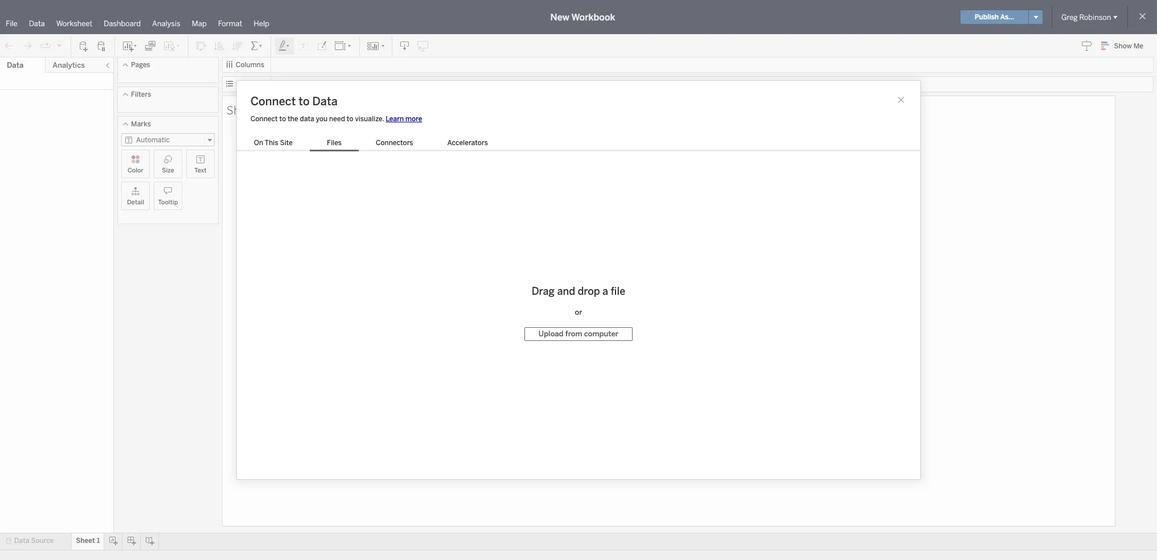 Task type: vqa. For each thing, say whether or not it's contained in the screenshot.
1st connect from the bottom
yes



Task type: locate. For each thing, give the bounding box(es) containing it.
1 vertical spatial sheet
[[76, 537, 95, 545]]

replay animation image
[[40, 40, 51, 52]]

fit image
[[334, 40, 353, 52]]

connect
[[251, 95, 296, 108], [251, 115, 278, 123]]

robinson
[[1080, 13, 1112, 21]]

greg robinson
[[1062, 13, 1112, 21]]

drag and drop a file
[[532, 286, 626, 298]]

upload
[[539, 330, 564, 339]]

2 connect from the top
[[251, 115, 278, 123]]

1 vertical spatial sheet 1
[[76, 537, 100, 545]]

1
[[260, 102, 267, 118], [97, 537, 100, 545]]

publish as...
[[975, 13, 1015, 21]]

list box containing on this site
[[237, 137, 505, 152]]

data
[[29, 19, 45, 28], [7, 61, 23, 70], [313, 95, 338, 108], [14, 537, 29, 545]]

from
[[566, 330, 583, 339]]

swap rows and columns image
[[195, 40, 207, 52]]

upload from computer button
[[525, 327, 633, 341]]

analytics
[[53, 61, 85, 70]]

1 vertical spatial connect
[[251, 115, 278, 123]]

to up data
[[299, 95, 310, 108]]

show/hide cards image
[[367, 40, 385, 52]]

data down undo icon
[[7, 61, 23, 70]]

to left the
[[280, 115, 286, 123]]

new worksheet image
[[122, 40, 138, 52]]

0 vertical spatial sheet 1
[[227, 102, 267, 118]]

1 horizontal spatial sheet
[[227, 102, 258, 118]]

connect up on
[[251, 115, 278, 123]]

1 left the
[[260, 102, 267, 118]]

rows
[[236, 80, 253, 88]]

connect for connect to data
[[251, 95, 296, 108]]

map
[[192, 19, 207, 28]]

to right need
[[347, 115, 354, 123]]

0 horizontal spatial to
[[280, 115, 286, 123]]

source
[[31, 537, 54, 545]]

publish as... button
[[961, 10, 1029, 24]]

or
[[575, 308, 583, 317]]

computer
[[584, 330, 619, 339]]

tooltip
[[158, 199, 178, 206]]

show labels image
[[298, 40, 309, 52]]

sheet 1 down rows
[[227, 102, 267, 118]]

filters
[[131, 91, 151, 99]]

1 right source
[[97, 537, 100, 545]]

data up you
[[313, 95, 338, 108]]

download image
[[399, 40, 411, 52]]

sheet 1
[[227, 102, 267, 118], [76, 537, 100, 545]]

accelerators
[[448, 139, 488, 147]]

data up replay animation icon
[[29, 19, 45, 28]]

sheet
[[227, 102, 258, 118], [76, 537, 95, 545]]

new workbook
[[551, 12, 616, 23]]

1 horizontal spatial to
[[299, 95, 310, 108]]

0 horizontal spatial sheet
[[76, 537, 95, 545]]

collapse image
[[104, 62, 111, 69]]

connect up the
[[251, 95, 296, 108]]

sheet right source
[[76, 537, 95, 545]]

to
[[299, 95, 310, 108], [280, 115, 286, 123], [347, 115, 354, 123]]

columns
[[236, 61, 265, 69]]

learn more link
[[386, 115, 422, 123]]

and
[[557, 286, 576, 298]]

sheet down rows
[[227, 102, 258, 118]]

0 vertical spatial sheet
[[227, 102, 258, 118]]

data
[[300, 115, 314, 123]]

0 vertical spatial 1
[[260, 102, 267, 118]]

0 horizontal spatial sheet 1
[[76, 537, 100, 545]]

publish
[[975, 13, 999, 21]]

files
[[327, 139, 342, 147]]

0 horizontal spatial 1
[[97, 537, 100, 545]]

0 vertical spatial connect
[[251, 95, 296, 108]]

sheet 1 right source
[[76, 537, 100, 545]]

marks
[[131, 120, 151, 128]]

1 connect from the top
[[251, 95, 296, 108]]

to for the
[[280, 115, 286, 123]]

on
[[254, 139, 263, 147]]

analysis
[[152, 19, 180, 28]]

highlight image
[[278, 40, 291, 52]]

new data source image
[[78, 40, 89, 52]]

file
[[611, 286, 626, 298]]

list box
[[237, 137, 505, 152]]

workbook
[[572, 12, 616, 23]]



Task type: describe. For each thing, give the bounding box(es) containing it.
help
[[254, 19, 270, 28]]

sort ascending image
[[214, 40, 225, 52]]

totals image
[[250, 40, 264, 52]]

connectors
[[376, 139, 413, 147]]

you
[[316, 115, 328, 123]]

upload from computer
[[539, 330, 619, 339]]

me
[[1134, 42, 1144, 50]]

redo image
[[22, 40, 33, 52]]

a
[[603, 286, 609, 298]]

color
[[128, 167, 144, 174]]

to use edit in desktop, save the workbook outside of personal space image
[[418, 40, 429, 52]]

connect to the data you need to visualize. learn more
[[251, 115, 422, 123]]

dashboard
[[104, 19, 141, 28]]

this
[[265, 139, 278, 147]]

replay animation image
[[56, 42, 63, 49]]

text
[[194, 167, 207, 174]]

undo image
[[3, 40, 15, 52]]

as...
[[1001, 13, 1015, 21]]

connect for connect to the data you need to visualize. learn more
[[251, 115, 278, 123]]

detail
[[127, 199, 144, 206]]

sort descending image
[[232, 40, 243, 52]]

greg
[[1062, 13, 1078, 21]]

data guide image
[[1082, 40, 1093, 51]]

pause auto updates image
[[96, 40, 108, 52]]

data source
[[14, 537, 54, 545]]

drop
[[578, 286, 600, 298]]

site
[[280, 139, 293, 147]]

connect to data
[[251, 95, 338, 108]]

the
[[288, 115, 298, 123]]

duplicate image
[[145, 40, 156, 52]]

2 horizontal spatial to
[[347, 115, 354, 123]]

new
[[551, 12, 570, 23]]

on this site
[[254, 139, 293, 147]]

1 horizontal spatial sheet 1
[[227, 102, 267, 118]]

format
[[218, 19, 243, 28]]

format workbook image
[[316, 40, 328, 52]]

1 vertical spatial 1
[[97, 537, 100, 545]]

1 horizontal spatial 1
[[260, 102, 267, 118]]

worksheet
[[56, 19, 92, 28]]

learn
[[386, 115, 404, 123]]

show me
[[1115, 42, 1144, 50]]

more
[[406, 115, 422, 123]]

visualize.
[[355, 115, 384, 123]]

size
[[162, 167, 174, 174]]

to for data
[[299, 95, 310, 108]]

pages
[[131, 61, 150, 69]]

clear sheet image
[[163, 40, 181, 52]]

drag
[[532, 286, 555, 298]]

need
[[329, 115, 345, 123]]

show me button
[[1097, 37, 1154, 55]]

file
[[6, 19, 17, 28]]

data left source
[[14, 537, 29, 545]]

show
[[1115, 42, 1133, 50]]



